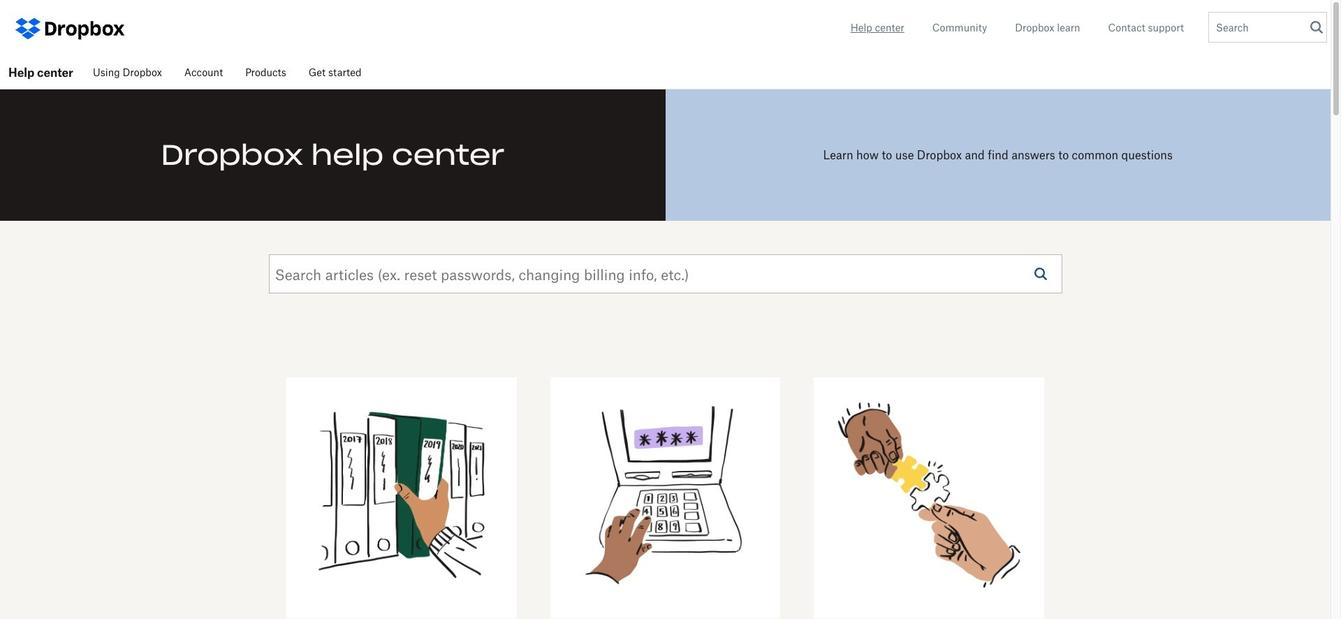 Task type: describe. For each thing, give the bounding box(es) containing it.
clear image
[[1020, 270, 1030, 280]]

search image
[[1034, 268, 1047, 280]]

Search text field
[[269, 255, 1020, 294]]



Task type: vqa. For each thing, say whether or not it's contained in the screenshot.
left the Search text field
yes



Task type: locate. For each thing, give the bounding box(es) containing it.
search image for search text field on the top
[[1034, 268, 1047, 280]]

Search text field
[[1209, 13, 1307, 42]]

None search field
[[1209, 13, 1318, 46], [269, 255, 1030, 294], [1209, 13, 1318, 46], [269, 255, 1030, 294]]

dropbox image
[[42, 14, 126, 42]]

search image
[[1311, 21, 1323, 34], [1311, 21, 1323, 34], [1034, 268, 1047, 280]]

clear image
[[1307, 22, 1318, 33]]

search image for search text box
[[1311, 21, 1323, 34]]



